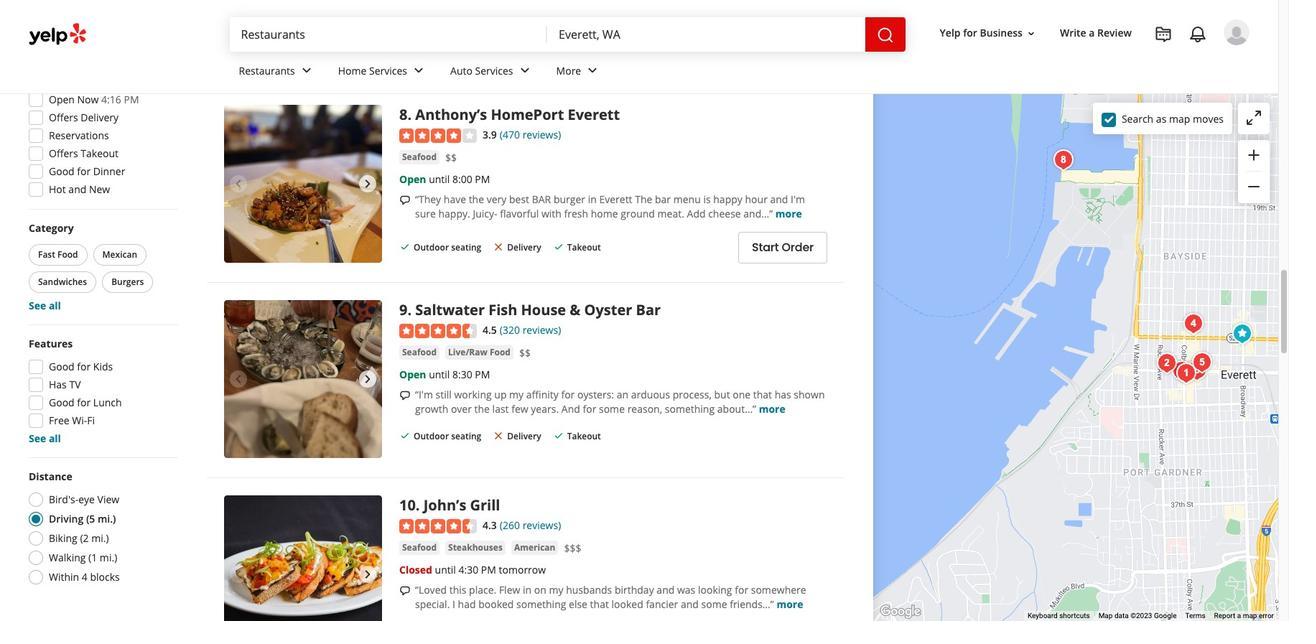 Task type: describe. For each thing, give the bounding box(es) containing it.
"lovely little place tucked away on colby ave- needs to be discovered. ambience is pleasant and the food is phenomenal! i had a lamb vindaloo which i took home…" more
[[415, 0, 826, 25]]

16 close v2 image up home services
[[400, 46, 411, 57]]

good for good for lunch
[[49, 396, 75, 410]]

until for john's
[[435, 563, 456, 577]]

takeout for 16 checkmark v2 image over 10
[[567, 430, 601, 443]]

seafood link for john's
[[400, 541, 440, 555]]

place
[[474, 0, 499, 11]]

report a map error link
[[1215, 612, 1275, 620]]

1 16 speech v2 image from the top
[[400, 0, 411, 11]]

this
[[450, 583, 467, 597]]

grill
[[470, 496, 500, 515]]

for down oysters:
[[583, 402, 597, 416]]

0 horizontal spatial is
[[521, 11, 528, 25]]

offers takeout
[[49, 147, 119, 160]]

google image
[[877, 603, 925, 622]]

delivery for 16 close v2 image over auto services at the left top of the page
[[507, 46, 542, 58]]

outdoor seating for 16 close v2 image above home services
[[414, 46, 482, 58]]

write
[[1060, 26, 1087, 40]]

a for report a map error
[[1238, 612, 1242, 620]]

steakhouses button
[[446, 541, 506, 555]]

1 horizontal spatial i
[[596, 11, 598, 25]]

open for 8
[[400, 172, 426, 186]]

american
[[514, 542, 556, 554]]

reviews) for everett
[[523, 128, 561, 142]]

takeout for 16 close v2 image above home services
[[567, 46, 601, 58]]

0 vertical spatial everett
[[568, 105, 620, 124]]

in inside "loved this place. flew in on my husbands birthday and was looking for somewhere special. i had booked something else that looked fancier and some friends…"
[[523, 583, 532, 597]]

outdoor for 16 close v2 image over auto services at the left top of the page
[[414, 46, 449, 58]]

and right hot
[[69, 183, 86, 196]]

needs
[[629, 0, 657, 11]]

some for 9 . saltwater fish house & oyster bar
[[599, 402, 625, 416]]

zoom out image
[[1246, 178, 1263, 196]]

and down was
[[681, 598, 699, 611]]

more for anthony's homeport everett
[[776, 207, 802, 221]]

process,
[[673, 388, 712, 402]]

services for home services
[[369, 64, 407, 77]]

wi-
[[72, 414, 87, 428]]

takeout up dinner
[[81, 147, 119, 160]]

in inside "they have the very best bar burger in everett   the bar menu is happy hour and i'm sure happy.  juicy- flavorful with fresh home ground meat.   add cheese and…"
[[588, 192, 597, 206]]

ambience
[[743, 0, 790, 11]]

mi.) for walking (1 mi.)
[[100, 551, 117, 565]]

pm right 4:16
[[124, 93, 139, 106]]

good for lunch
[[49, 396, 122, 410]]

(5
[[86, 512, 95, 526]]

until for anthony's
[[429, 172, 450, 186]]

delivery for 16 close v2 icon
[[507, 430, 542, 443]]

fast food button
[[29, 244, 87, 266]]

and inside "they have the very best bar burger in everett   the bar menu is happy hour and i'm sure happy.  juicy- flavorful with fresh home ground meat.   add cheese and…"
[[771, 192, 789, 206]]

now
[[77, 93, 99, 106]]

bar
[[655, 192, 671, 206]]

. for 9
[[408, 301, 412, 320]]

16 close v2 image down juicy-
[[493, 241, 505, 253]]

walking (1 mi.)
[[49, 551, 117, 565]]

projects image
[[1155, 26, 1173, 43]]

open until 8:30 pm
[[400, 368, 490, 381]]

write a review
[[1060, 26, 1132, 40]]

(470 reviews) link
[[500, 127, 561, 142]]

anthony's
[[416, 105, 487, 124]]

seafood link for saltwater
[[400, 346, 440, 360]]

my inside the "i'm still working up my affinity for oysters: an arduous process, but one that has shown growth over the last few years. and for some reason, something about…"
[[510, 388, 524, 402]]

happy
[[714, 192, 743, 206]]

map data ©2023 google
[[1099, 612, 1177, 620]]

tucked
[[501, 0, 533, 11]]

search as map moves
[[1122, 112, 1224, 125]]

juicy-
[[473, 207, 498, 221]]

house
[[521, 301, 566, 320]]

something inside "loved this place. flew in on my husbands birthday and was looking for somewhere special. i had booked something else that looked fancier and some friends…"
[[517, 598, 566, 611]]

steakhouses link
[[446, 541, 506, 555]]

more link for saltwater fish house & oyster bar
[[759, 402, 786, 416]]

pm for 8 . anthony's homeport everett
[[475, 172, 490, 186]]

the inside "they have the very best bar burger in everett   the bar menu is happy hour and i'm sure happy.  juicy- flavorful with fresh home ground meat.   add cheese and…"
[[469, 192, 484, 206]]

away
[[536, 0, 560, 11]]

luca italian restaurant image
[[1188, 348, 1217, 377]]

friends…"
[[730, 598, 774, 611]]

more
[[557, 64, 581, 77]]

(260 reviews)
[[500, 519, 561, 533]]

anthony's homeport everett image
[[1050, 146, 1079, 175]]

closed until 4:30 pm tomorrow
[[400, 563, 546, 577]]

more link for anthony's homeport everett
[[776, 207, 802, 221]]

bird's-eye view
[[49, 493, 119, 507]]

delivery for 16 close v2 image underneath juicy-
[[507, 242, 542, 254]]

live/raw
[[448, 346, 488, 358]]

business categories element
[[227, 52, 1250, 93]]

burgers button
[[102, 272, 153, 293]]

services for auto services
[[475, 64, 513, 77]]

one
[[733, 388, 751, 402]]

16 chevron down v2 image
[[1026, 28, 1038, 39]]

more link
[[545, 52, 613, 93]]

none field the 'address, neighborhood, city, state or zip'
[[548, 17, 866, 52]]

more inside "lovely little place tucked away on colby ave- needs to be discovered. ambience is pleasant and the food is phenomenal! i had a lamb vindaloo which i took home…" more
[[799, 11, 826, 25]]

booked
[[479, 598, 514, 611]]

ave-
[[606, 0, 626, 11]]

write a review link
[[1055, 20, 1138, 46]]

order for 'start order' button
[[782, 240, 814, 256]]

see for features
[[29, 432, 46, 445]]

good for good for kids
[[49, 360, 75, 374]]

else
[[569, 598, 588, 611]]

more link right 'home…"'
[[799, 11, 826, 25]]

that inside "loved this place. flew in on my husbands birthday and was looking for somewhere special. i had booked something else that looked fancier and some friends…"
[[590, 598, 609, 611]]

john's grill link
[[424, 496, 500, 515]]

within 4 blocks
[[49, 571, 120, 584]]

seafood for saltwater fish house & oyster bar
[[402, 346, 437, 358]]

start order link
[[739, 37, 828, 68]]

16 close v2 image up auto services at the left top of the page
[[493, 46, 505, 57]]

(470
[[500, 128, 520, 142]]

biking
[[49, 532, 77, 545]]

review
[[1098, 26, 1132, 40]]

offers delivery
[[49, 111, 119, 124]]

café uu image
[[1183, 356, 1212, 385]]

and inside "lovely little place tucked away on colby ave- needs to be discovered. ambience is pleasant and the food is phenomenal! i had a lamb vindaloo which i took home…" more
[[458, 11, 476, 25]]

address, neighborhood, city, state or zip text field
[[548, 17, 866, 52]]

(260 reviews) link
[[500, 517, 561, 533]]

4.5 link
[[483, 322, 497, 338]]

american button
[[512, 541, 559, 555]]

my inside "loved this place. flew in on my husbands birthday and was looking for somewhere special. i had booked something else that looked fancier and some friends…"
[[549, 583, 564, 597]]

fast food
[[38, 249, 78, 261]]

8
[[400, 105, 408, 124]]

. for 10
[[416, 496, 420, 515]]

and…"
[[744, 207, 773, 221]]

home services link
[[327, 52, 439, 93]]

(320 reviews)
[[500, 323, 561, 337]]

for left kids
[[77, 360, 91, 374]]

closed
[[400, 563, 433, 577]]

walking
[[49, 551, 86, 565]]

has
[[775, 388, 792, 402]]

all for category
[[49, 299, 61, 313]]

something inside the "i'm still working up my affinity for oysters: an arduous process, but one that has shown growth over the last few years. and for some reason, something about…"
[[665, 402, 715, 416]]

user actions element
[[929, 18, 1270, 106]]

$$ button
[[67, 21, 103, 43]]

. for 8
[[408, 105, 412, 124]]

option group containing distance
[[24, 470, 178, 589]]

see all button for category
[[29, 299, 61, 313]]

for up and
[[561, 388, 575, 402]]

4.5
[[483, 323, 497, 337]]

free wi-fi
[[49, 414, 95, 428]]

(470 reviews)
[[500, 128, 561, 142]]

4:16
[[101, 93, 121, 106]]

search
[[1122, 112, 1154, 125]]

24 chevron down v2 image
[[298, 62, 315, 79]]

tomorrow
[[499, 563, 546, 577]]

$$ for 9
[[519, 346, 531, 360]]

delivery down 'open now 4:16 pm'
[[81, 111, 119, 124]]

16eleven image
[[1180, 310, 1209, 338]]

8:00
[[453, 172, 473, 186]]

food for live/raw food
[[490, 346, 511, 358]]

"i'm still working up my affinity for oysters: an arduous process, but one that has shown growth over the last few years. and for some reason, something about…"
[[415, 388, 825, 416]]

business
[[980, 26, 1023, 40]]

outdoor for 16 close v2 image underneath juicy-
[[414, 242, 449, 254]]

see all for category
[[29, 299, 61, 313]]

search image
[[877, 26, 894, 44]]

previous image for 9
[[230, 371, 247, 388]]

seafood button for saltwater fish house & oyster bar
[[400, 346, 440, 360]]

more link for john's grill
[[777, 598, 804, 611]]

1 seafood from the top
[[402, 151, 437, 163]]

slideshow element for 10
[[224, 496, 382, 622]]

red chilly restaurant image
[[1168, 357, 1197, 386]]

next image for 10 . john's grill
[[359, 566, 377, 584]]

lunch
[[93, 396, 122, 410]]

homeport
[[491, 105, 564, 124]]

good for good for dinner
[[49, 165, 75, 178]]

2 horizontal spatial i
[[729, 11, 732, 25]]

start for 'start order' button
[[752, 240, 779, 256]]

with
[[542, 207, 562, 221]]

bar
[[636, 301, 661, 320]]

live/raw food button
[[446, 346, 514, 360]]

special.
[[415, 598, 450, 611]]

10
[[400, 496, 416, 515]]

(2
[[80, 532, 89, 545]]

until for saltwater
[[429, 368, 450, 381]]

report
[[1215, 612, 1236, 620]]

mexican
[[102, 249, 137, 261]]

had inside "loved this place. flew in on my husbands birthday and was looking for somewhere special. i had booked something else that looked fancier and some friends…"
[[458, 598, 476, 611]]

(320 reviews) link
[[500, 322, 561, 338]]



Task type: locate. For each thing, give the bounding box(es) containing it.
offers for offers delivery
[[49, 111, 78, 124]]

seafood button
[[400, 150, 440, 164], [400, 346, 440, 360], [400, 541, 440, 555]]

$ button
[[32, 21, 67, 43]]

seating for 16 close v2 icon
[[451, 430, 482, 443]]

next image left closed
[[359, 566, 377, 584]]

some inside "loved this place. flew in on my husbands birthday and was looking for somewhere special. i had booked something else that looked fancier and some friends…"
[[702, 598, 728, 611]]

is up add
[[704, 192, 711, 206]]

mi.) right (2
[[91, 532, 109, 545]]

0 vertical spatial something
[[665, 402, 715, 416]]

2 vertical spatial group
[[24, 337, 178, 446]]

features
[[29, 337, 73, 351]]

map for moves
[[1170, 112, 1191, 125]]

.
[[408, 105, 412, 124], [408, 301, 412, 320], [416, 496, 420, 515]]

16 checkmark v2 image for 16 close v2 icon
[[553, 430, 565, 442]]

outdoor seating down over
[[414, 430, 482, 443]]

3 16 speech v2 image from the top
[[400, 585, 411, 597]]

16 checkmark v2 image for outdoor seating
[[400, 241, 411, 253]]

2 16 checkmark v2 image from the left
[[553, 241, 565, 253]]

everett down more link
[[568, 105, 620, 124]]

pleasant
[[415, 11, 455, 25]]

2 services from the left
[[475, 64, 513, 77]]

0 vertical spatial seafood link
[[400, 150, 440, 164]]

3 seafood from the top
[[402, 542, 437, 554]]

1 16 checkmark v2 image from the left
[[400, 241, 411, 253]]

next image
[[359, 371, 377, 388], [359, 566, 377, 584]]

1 next image from the top
[[359, 371, 377, 388]]

discovered.
[[687, 0, 740, 11]]

$$ down (320 reviews)
[[519, 346, 531, 360]]

2 see all from the top
[[29, 432, 61, 445]]

pm for 9 . saltwater fish house & oyster bar
[[475, 368, 490, 381]]

1 offers from the top
[[49, 111, 78, 124]]

start order down 'home…"'
[[752, 44, 814, 61]]

all for features
[[49, 432, 61, 445]]

1 vertical spatial seafood
[[402, 346, 437, 358]]

1 horizontal spatial something
[[665, 402, 715, 416]]

takeout down the 'fresh'
[[567, 242, 601, 254]]

reviews) down the homeport
[[523, 128, 561, 142]]

on down tomorrow
[[534, 583, 547, 597]]

option group
[[24, 470, 178, 589]]

2 good from the top
[[49, 360, 75, 374]]

a inside "lovely little place tucked away on colby ave- needs to be discovered. ambience is pleasant and the food is phenomenal! i had a lamb vindaloo which i took home…" more
[[622, 11, 627, 25]]

start order for start order link
[[752, 44, 814, 61]]

see all button down sandwiches button on the left top
[[29, 299, 61, 313]]

1 vertical spatial good
[[49, 360, 75, 374]]

(260
[[500, 519, 520, 533]]

1 services from the left
[[369, 64, 407, 77]]

a right write
[[1090, 26, 1095, 40]]

is
[[792, 0, 799, 11], [521, 11, 528, 25], [704, 192, 711, 206]]

0 vertical spatial group
[[1239, 140, 1270, 203]]

start down and…"
[[752, 240, 779, 256]]

seafood button down 4.5 star rating image at the left
[[400, 346, 440, 360]]

have
[[444, 192, 466, 206]]

i left 'took'
[[729, 11, 732, 25]]

0 vertical spatial see
[[29, 299, 46, 313]]

a
[[622, 11, 627, 25], [1090, 26, 1095, 40], [1238, 612, 1242, 620]]

up
[[495, 388, 507, 402]]

1 vertical spatial slideshow element
[[224, 301, 382, 459]]

mi.) right (5
[[98, 512, 116, 526]]

$$ right $
[[81, 26, 91, 38]]

group containing category
[[26, 221, 178, 313]]

services inside 'link'
[[475, 64, 513, 77]]

. up the 3.9 star rating image
[[408, 105, 412, 124]]

4:30
[[459, 563, 479, 577]]

see all button for features
[[29, 432, 61, 445]]

seafood for john's grill
[[402, 542, 437, 554]]

view
[[97, 493, 119, 507]]

2 vertical spatial the
[[475, 402, 490, 416]]

16 speech v2 image
[[400, 195, 411, 206]]

start for start order link
[[752, 44, 779, 61]]

1 vertical spatial see all
[[29, 432, 61, 445]]

something
[[665, 402, 715, 416], [517, 598, 566, 611]]

had down the ave- at the left of the page
[[601, 11, 619, 25]]

2 vertical spatial until
[[435, 563, 456, 577]]

services
[[369, 64, 407, 77], [475, 64, 513, 77]]

outdoor down pleasant on the top of the page
[[414, 46, 449, 58]]

16 checkmark v2 image up 10
[[400, 430, 411, 442]]

0 horizontal spatial $$
[[81, 26, 91, 38]]

3.9 link
[[483, 127, 497, 142]]

seafood button up closed
[[400, 541, 440, 555]]

2 seating from the top
[[451, 242, 482, 254]]

home…"
[[758, 11, 797, 25]]

outdoor
[[414, 46, 449, 58], [414, 242, 449, 254], [414, 430, 449, 443]]

a for write a review
[[1090, 26, 1095, 40]]

slideshow element for 9
[[224, 301, 382, 459]]

hot
[[49, 183, 66, 196]]

24 chevron down v2 image for auto services
[[516, 62, 534, 79]]

3 seating from the top
[[451, 430, 482, 443]]

0 vertical spatial start
[[752, 44, 779, 61]]

2 horizontal spatial $$
[[519, 346, 531, 360]]

something down process,
[[665, 402, 715, 416]]

0 vertical spatial in
[[588, 192, 597, 206]]

see
[[29, 299, 46, 313], [29, 432, 46, 445]]

for up wi-
[[77, 396, 91, 410]]

on inside "lovely little place tucked away on colby ave- needs to be discovered. ambience is pleasant and the food is phenomenal! i had a lamb vindaloo which i took home…" more
[[562, 0, 575, 11]]

google
[[1155, 612, 1177, 620]]

16 checkmark v2 image down and
[[553, 430, 565, 442]]

open up 16 speech v2 icon
[[400, 172, 426, 186]]

0 horizontal spatial something
[[517, 598, 566, 611]]

ground
[[621, 207, 655, 221]]

more down somewhere
[[777, 598, 804, 611]]

24 chevron down v2 image for home services
[[410, 62, 428, 79]]

3.9 star rating image
[[400, 129, 477, 143]]

0 horizontal spatial services
[[369, 64, 407, 77]]

1 horizontal spatial a
[[1090, 26, 1095, 40]]

0 vertical spatial seafood button
[[400, 150, 440, 164]]

None field
[[230, 17, 548, 52], [548, 17, 866, 52]]

live/raw food
[[448, 346, 511, 358]]

start inside 'start order' button
[[752, 240, 779, 256]]

2 outdoor seating from the top
[[414, 242, 482, 254]]

oyster
[[585, 301, 633, 320]]

16 checkmark v2 image down 16 speech v2 icon
[[400, 241, 411, 253]]

1 horizontal spatial that
[[754, 388, 772, 402]]

outdoor seating for 16 checkmark v2 image over 10
[[414, 430, 482, 443]]

1 vertical spatial is
[[521, 11, 528, 25]]

1 vertical spatial the
[[469, 192, 484, 206]]

1 horizontal spatial on
[[562, 0, 575, 11]]

nolan p. image
[[1224, 19, 1250, 45]]

16 checkmark v2 image up "more"
[[553, 46, 565, 57]]

1 outdoor from the top
[[414, 46, 449, 58]]

all down sandwiches button on the left top
[[49, 299, 61, 313]]

1 seafood button from the top
[[400, 150, 440, 164]]

reviews) up american
[[523, 519, 561, 533]]

1 vertical spatial on
[[534, 583, 547, 597]]

food inside group
[[57, 249, 78, 261]]

16 checkmark v2 image
[[400, 241, 411, 253], [553, 241, 565, 253]]

pm
[[124, 93, 139, 106], [475, 172, 490, 186], [475, 368, 490, 381], [481, 563, 496, 577]]

0 vertical spatial next image
[[359, 371, 377, 388]]

1 all from the top
[[49, 299, 61, 313]]

2 vertical spatial a
[[1238, 612, 1242, 620]]

1 horizontal spatial 16 checkmark v2 image
[[553, 241, 565, 253]]

none field down discovered.
[[548, 17, 866, 52]]

things to do, nail salons, plumbers text field
[[230, 17, 548, 52]]

home
[[338, 64, 367, 77]]

1 horizontal spatial 24 chevron down v2 image
[[516, 62, 534, 79]]

sandwiches button
[[29, 272, 96, 293]]

reason,
[[628, 402, 663, 416]]

0 horizontal spatial my
[[510, 388, 524, 402]]

0 vertical spatial some
[[599, 402, 625, 416]]

seafood link up closed
[[400, 541, 440, 555]]

0 vertical spatial that
[[754, 388, 772, 402]]

food for fast food
[[57, 249, 78, 261]]

1 vertical spatial open
[[400, 172, 426, 186]]

none field up home services
[[230, 17, 548, 52]]

see up distance
[[29, 432, 46, 445]]

16 speech v2 image left "lovely
[[400, 0, 411, 11]]

for right yelp
[[964, 26, 978, 40]]

was
[[678, 583, 696, 597]]

colby
[[577, 0, 603, 11]]

had inside "lovely little place tucked away on colby ave- needs to be discovered. ambience is pleasant and the food is phenomenal! i had a lamb vindaloo which i took home…" more
[[601, 11, 619, 25]]

fisherman jack's image
[[1112, 102, 1141, 131]]

start order down and…"
[[752, 240, 814, 256]]

0 vertical spatial order
[[782, 44, 814, 61]]

more link down the i'm
[[776, 207, 802, 221]]

good up hot
[[49, 165, 75, 178]]

best
[[509, 192, 530, 206]]

2 outdoor from the top
[[414, 242, 449, 254]]

an
[[617, 388, 629, 402]]

3 outdoor seating from the top
[[414, 430, 482, 443]]

16 speech v2 image for 9
[[400, 390, 411, 401]]

blocks
[[90, 571, 120, 584]]

map region
[[789, 55, 1290, 622]]

1 vertical spatial a
[[1090, 26, 1095, 40]]

0 horizontal spatial some
[[599, 402, 625, 416]]

0 vertical spatial seafood
[[402, 151, 437, 163]]

the inside the "i'm still working up my affinity for oysters: an arduous process, but one that has shown growth over the last few years. and for some reason, something about…"
[[475, 402, 490, 416]]

start order for 'start order' button
[[752, 240, 814, 256]]

2 vertical spatial outdoor
[[414, 430, 449, 443]]

24 chevron down v2 image
[[410, 62, 428, 79], [516, 62, 534, 79], [584, 62, 602, 79]]

outdoor seating
[[414, 46, 482, 58], [414, 242, 482, 254], [414, 430, 482, 443]]

0 horizontal spatial food
[[57, 249, 78, 261]]

pm right 4:30
[[481, 563, 496, 577]]

good
[[49, 165, 75, 178], [49, 360, 75, 374], [49, 396, 75, 410]]

takeout up "more"
[[567, 46, 601, 58]]

notifications image
[[1190, 26, 1207, 43]]

1 vertical spatial my
[[549, 583, 564, 597]]

1 vertical spatial all
[[49, 432, 61, 445]]

next image
[[359, 175, 377, 193]]

2 seafood from the top
[[402, 346, 437, 358]]

steakhouses
[[448, 542, 503, 554]]

2 vertical spatial mi.)
[[100, 551, 117, 565]]

2 next image from the top
[[359, 566, 377, 584]]

outdoor seating down happy.
[[414, 242, 482, 254]]

2 vertical spatial 16 speech v2 image
[[400, 585, 411, 597]]

for down offers takeout
[[77, 165, 91, 178]]

and up fancier
[[657, 583, 675, 597]]

3 seafood link from the top
[[400, 541, 440, 555]]

more for saltwater fish house & oyster bar
[[759, 402, 786, 416]]

taco bell image
[[1229, 320, 1257, 348]]

outdoor seating for 16 checkmark v2 icon related to outdoor seating
[[414, 242, 482, 254]]

1 vertical spatial 16 speech v2 image
[[400, 390, 411, 401]]

see all for features
[[29, 432, 61, 445]]

i inside "loved this place. flew in on my husbands birthday and was looking for somewhere special. i had booked something else that looked fancier and some friends…"
[[453, 598, 455, 611]]

4.3 link
[[483, 517, 497, 533]]

some down an
[[599, 402, 625, 416]]

next image left "i'm
[[359, 371, 377, 388]]

john's
[[424, 496, 467, 515]]

more for john's grill
[[777, 598, 804, 611]]

0 vertical spatial a
[[622, 11, 627, 25]]

2 none field from the left
[[548, 17, 866, 52]]

auto
[[451, 64, 473, 77]]

pm right 8:30
[[475, 368, 490, 381]]

the down working
[[475, 402, 490, 416]]

until up the still
[[429, 368, 450, 381]]

. up 4.5 star rating image at the left
[[408, 301, 412, 320]]

the
[[479, 11, 494, 25], [469, 192, 484, 206], [475, 402, 490, 416]]

2 vertical spatial outdoor seating
[[414, 430, 482, 443]]

0 vertical spatial reviews)
[[523, 128, 561, 142]]

see all down free on the left bottom of page
[[29, 432, 61, 445]]

16 speech v2 image
[[400, 0, 411, 11], [400, 390, 411, 401], [400, 585, 411, 597]]

3 seafood button from the top
[[400, 541, 440, 555]]

free
[[49, 414, 69, 428]]

1 horizontal spatial my
[[549, 583, 564, 597]]

hour
[[745, 192, 768, 206]]

16 close v2 image
[[400, 46, 411, 57], [493, 46, 505, 57], [493, 241, 505, 253]]

seating down happy.
[[451, 242, 482, 254]]

1 outdoor seating from the top
[[414, 46, 482, 58]]

1 horizontal spatial $$
[[446, 151, 457, 164]]

"loved
[[415, 583, 447, 597]]

offers up reservations
[[49, 111, 78, 124]]

but
[[715, 388, 730, 402]]

1 seating from the top
[[451, 46, 482, 58]]

start
[[752, 44, 779, 61], [752, 240, 779, 256]]

2 vertical spatial seafood link
[[400, 541, 440, 555]]

until up the "they
[[429, 172, 450, 186]]

offers for offers takeout
[[49, 147, 78, 160]]

home services
[[338, 64, 407, 77]]

2 24 chevron down v2 image from the left
[[516, 62, 534, 79]]

1 vertical spatial start order
[[752, 240, 814, 256]]

open for 9
[[400, 368, 426, 381]]

2 see from the top
[[29, 432, 46, 445]]

16 checkmark v2 image for 16 close v2 image over auto services at the left top of the page
[[553, 46, 565, 57]]

0 vertical spatial outdoor
[[414, 46, 449, 58]]

slideshow element
[[224, 105, 382, 263], [224, 301, 382, 459], [224, 496, 382, 622]]

mi.) for driving (5 mi.)
[[98, 512, 116, 526]]

seafood button down the 3.9 star rating image
[[400, 150, 440, 164]]

more down has
[[759, 402, 786, 416]]

0 vertical spatial open
[[49, 93, 75, 106]]

2 16 speech v2 image from the top
[[400, 390, 411, 401]]

2 start order from the top
[[752, 240, 814, 256]]

still
[[436, 388, 452, 402]]

1 slideshow element from the top
[[224, 105, 382, 263]]

takeout down and
[[567, 430, 601, 443]]

0 horizontal spatial i
[[453, 598, 455, 611]]

8 . anthony's homeport everett
[[400, 105, 620, 124]]

1 start order from the top
[[752, 44, 814, 61]]

0 vertical spatial see all button
[[29, 299, 61, 313]]

food down (320
[[490, 346, 511, 358]]

16 checkmark v2 image
[[553, 46, 565, 57], [400, 430, 411, 442], [553, 430, 565, 442]]

previous image
[[230, 371, 247, 388], [230, 566, 247, 584]]

to
[[660, 0, 670, 11]]

2 previous image from the top
[[230, 566, 247, 584]]

expand map image
[[1246, 109, 1263, 126]]

24 chevron down v2 image inside auto services 'link'
[[516, 62, 534, 79]]

3 slideshow element from the top
[[224, 496, 382, 622]]

the inside "lovely little place tucked away on colby ave- needs to be discovered. ambience is pleasant and the food is phenomenal! i had a lamb vindaloo which i took home…" more
[[479, 11, 494, 25]]

0 vertical spatial 16 speech v2 image
[[400, 0, 411, 11]]

1 vertical spatial offers
[[49, 147, 78, 160]]

takeout for 16 checkmark v2 icon related to outdoor seating
[[567, 242, 601, 254]]

0 vertical spatial mi.)
[[98, 512, 116, 526]]

2 start from the top
[[752, 240, 779, 256]]

saltwater fish house & oyster bar link
[[416, 301, 661, 320]]

16 checkmark v2 image for takeout
[[553, 241, 565, 253]]

1 vertical spatial seafood button
[[400, 346, 440, 360]]

pm right 8:00
[[475, 172, 490, 186]]

2 seafood button from the top
[[400, 346, 440, 360]]

that down husbands
[[590, 598, 609, 611]]

1 vertical spatial until
[[429, 368, 450, 381]]

0 vertical spatial offers
[[49, 111, 78, 124]]

some down the looking
[[702, 598, 728, 611]]

last
[[493, 402, 509, 416]]

for inside button
[[964, 26, 978, 40]]

2 see all button from the top
[[29, 432, 61, 445]]

2 all from the top
[[49, 432, 61, 445]]

in right flew
[[523, 583, 532, 597]]

group
[[1239, 140, 1270, 203], [26, 221, 178, 313], [24, 337, 178, 446]]

0 vertical spatial previous image
[[230, 371, 247, 388]]

2 horizontal spatial 24 chevron down v2 image
[[584, 62, 602, 79]]

previous image for 10
[[230, 566, 247, 584]]

my
[[510, 388, 524, 402], [549, 583, 564, 597]]

start inside start order link
[[752, 44, 779, 61]]

1 vertical spatial $$
[[446, 151, 457, 164]]

24 chevron down v2 image for more
[[584, 62, 602, 79]]

0 horizontal spatial that
[[590, 598, 609, 611]]

reservations
[[49, 129, 109, 142]]

on for in
[[534, 583, 547, 597]]

burgers
[[111, 276, 144, 288]]

terms link
[[1186, 612, 1206, 620]]

arduous
[[631, 388, 670, 402]]

1 vertical spatial order
[[782, 240, 814, 256]]

1 see all from the top
[[29, 299, 61, 313]]

start down 'home…"'
[[752, 44, 779, 61]]

1 order from the top
[[782, 44, 814, 61]]

1 reviews) from the top
[[523, 128, 561, 142]]

new
[[89, 183, 110, 196]]

1 horizontal spatial is
[[704, 192, 711, 206]]

1 vertical spatial start
[[752, 240, 779, 256]]

1 see from the top
[[29, 299, 46, 313]]

16 close v2 image
[[493, 430, 505, 442]]

0 vertical spatial slideshow element
[[224, 105, 382, 263]]

1 horizontal spatial food
[[490, 346, 511, 358]]

0 vertical spatial seating
[[451, 46, 482, 58]]

0 vertical spatial had
[[601, 11, 619, 25]]

terms
[[1186, 612, 1206, 620]]

for up friends…"
[[735, 583, 749, 597]]

order down the i'm
[[782, 240, 814, 256]]

a down the ave- at the left of the page
[[622, 11, 627, 25]]

some inside the "i'm still working up my affinity for oysters: an arduous process, but one that has shown growth over the last few years. and for some reason, something about…"
[[599, 402, 625, 416]]

everett inside "they have the very best bar burger in everett   the bar menu is happy hour and i'm sure happy.  juicy- flavorful with fresh home ground meat.   add cheese and…"
[[600, 192, 633, 206]]

0 vertical spatial all
[[49, 299, 61, 313]]

slideshow element for 8
[[224, 105, 382, 263]]

4.3 star rating image
[[400, 519, 477, 534]]

seating for 16 close v2 image over auto services at the left top of the page
[[451, 46, 482, 58]]

group containing features
[[24, 337, 178, 446]]

open until 8:00 pm
[[400, 172, 490, 186]]

services right auto
[[475, 64, 513, 77]]

1 previous image from the top
[[230, 371, 247, 388]]

0 vertical spatial map
[[1170, 112, 1191, 125]]

burger
[[554, 192, 586, 206]]

$$ for 8
[[446, 151, 457, 164]]

24 chevron down v2 image right "more"
[[584, 62, 602, 79]]

3 24 chevron down v2 image from the left
[[584, 62, 602, 79]]

is inside "they have the very best bar burger in everett   the bar menu is happy hour and i'm sure happy.  juicy- flavorful with fresh home ground meat.   add cheese and…"
[[704, 192, 711, 206]]

good up has tv
[[49, 360, 75, 374]]

1 24 chevron down v2 image from the left
[[410, 62, 428, 79]]

order for start order link
[[782, 44, 814, 61]]

1 horizontal spatial services
[[475, 64, 513, 77]]

4.5 star rating image
[[400, 324, 477, 338]]

seafood button for john's grill
[[400, 541, 440, 555]]

0 vertical spatial start order
[[752, 44, 814, 61]]

start order inside button
[[752, 240, 814, 256]]

$$ inside button
[[81, 26, 91, 38]]

2 seafood link from the top
[[400, 346, 440, 360]]

that
[[754, 388, 772, 402], [590, 598, 609, 611]]

0 vertical spatial is
[[792, 0, 799, 11]]

1 start from the top
[[752, 44, 779, 61]]

fancier
[[646, 598, 678, 611]]

phenomenal!
[[531, 11, 593, 25]]

1 vertical spatial previous image
[[230, 566, 247, 584]]

next image for 9 . saltwater fish house & oyster bar
[[359, 371, 377, 388]]

order inside 'start order' button
[[782, 240, 814, 256]]

2 vertical spatial .
[[416, 496, 420, 515]]

0 horizontal spatial had
[[458, 598, 476, 611]]

growth
[[415, 402, 449, 416]]

my left husbands
[[549, 583, 564, 597]]

services right home
[[369, 64, 407, 77]]

16 speech v2 image for 10
[[400, 585, 411, 597]]

somewhere
[[751, 583, 807, 597]]

open up "i'm
[[400, 368, 426, 381]]

0 vertical spatial until
[[429, 172, 450, 186]]

mi.) for biking (2 mi.)
[[91, 532, 109, 545]]

looked
[[612, 598, 644, 611]]

16 speech v2 image left "i'm
[[400, 390, 411, 401]]

pm for 10 . john's grill
[[481, 563, 496, 577]]

1 see all button from the top
[[29, 299, 61, 313]]

working
[[454, 388, 492, 402]]

some for 10 . john's grill
[[702, 598, 728, 611]]

map right as in the right top of the page
[[1170, 112, 1191, 125]]

seating for 16 close v2 image underneath juicy-
[[451, 242, 482, 254]]

on for away
[[562, 0, 575, 11]]

1 horizontal spatial had
[[601, 11, 619, 25]]

happy.
[[439, 207, 470, 221]]

1 vertical spatial seafood link
[[400, 346, 440, 360]]

2 order from the top
[[782, 240, 814, 256]]

3 good from the top
[[49, 396, 75, 410]]

shown
[[794, 388, 825, 402]]

previous image
[[230, 175, 247, 193]]

1 vertical spatial that
[[590, 598, 609, 611]]

on inside "loved this place. flew in on my husbands birthday and was looking for somewhere special. i had booked something else that looked fancier and some friends…"
[[534, 583, 547, 597]]

capers + olives image
[[1173, 359, 1201, 388]]

map for error
[[1244, 612, 1258, 620]]

zoom in image
[[1246, 146, 1263, 164]]

good for kids
[[49, 360, 113, 374]]

none field 'things to do, nail salons, plumbers'
[[230, 17, 548, 52]]

place.
[[469, 583, 497, 597]]

2 slideshow element from the top
[[224, 301, 382, 459]]

seafood up closed
[[402, 542, 437, 554]]

"lovely
[[415, 0, 448, 11]]

10 . john's grill
[[400, 496, 500, 515]]

sandwiches
[[38, 276, 87, 288]]

kids
[[93, 360, 113, 374]]

0 vertical spatial the
[[479, 11, 494, 25]]

is up 'home…"'
[[792, 0, 799, 11]]

seafood link down the 3.9 star rating image
[[400, 150, 440, 164]]

outdoor down growth
[[414, 430, 449, 443]]

1 vertical spatial outdoor seating
[[414, 242, 482, 254]]

1 vertical spatial food
[[490, 346, 511, 358]]

1 good from the top
[[49, 165, 75, 178]]

open left now at the left top of page
[[49, 93, 75, 106]]

seating up auto
[[451, 46, 482, 58]]

&
[[570, 301, 581, 320]]

order inside start order link
[[782, 44, 814, 61]]

that inside the "i'm still working up my affinity for oysters: an arduous process, but one that has shown growth over the last few years. and for some reason, something about…"
[[754, 388, 772, 402]]

i down this
[[453, 598, 455, 611]]

more down the i'm
[[776, 207, 802, 221]]

report a map error
[[1215, 612, 1275, 620]]

2 vertical spatial seafood button
[[400, 541, 440, 555]]

"i'm
[[415, 388, 433, 402]]

1 vertical spatial mi.)
[[91, 532, 109, 545]]

delivery right 16 close v2 icon
[[507, 430, 542, 443]]

1 none field from the left
[[230, 17, 548, 52]]

2 reviews) from the top
[[523, 323, 561, 337]]

1 vertical spatial everett
[[600, 192, 633, 206]]

more link down somewhere
[[777, 598, 804, 611]]

3 outdoor from the top
[[414, 430, 449, 443]]

flew
[[499, 583, 521, 597]]

see for category
[[29, 299, 46, 313]]

24 chevron down v2 image inside home services link
[[410, 62, 428, 79]]

food right fast
[[57, 249, 78, 261]]

auto services link
[[439, 52, 545, 93]]

24 chevron down v2 image inside more link
[[584, 62, 602, 79]]

0 vertical spatial on
[[562, 0, 575, 11]]

reviews) for house
[[523, 323, 561, 337]]

1 vertical spatial reviews)
[[523, 323, 561, 337]]

open
[[49, 93, 75, 106], [400, 172, 426, 186], [400, 368, 426, 381]]

2 offers from the top
[[49, 147, 78, 160]]

0 vertical spatial my
[[510, 388, 524, 402]]

flying pig image
[[1153, 349, 1182, 378]]

lamb
[[630, 11, 653, 25]]

3 reviews) from the top
[[523, 519, 561, 533]]

0 horizontal spatial 16 checkmark v2 image
[[400, 241, 411, 253]]

1 vertical spatial see
[[29, 432, 46, 445]]

see all down sandwiches button on the left top
[[29, 299, 61, 313]]

in up "home" at the top left of the page
[[588, 192, 597, 206]]

and left the i'm
[[771, 192, 789, 206]]

fast
[[38, 249, 55, 261]]

outdoor for 16 close v2 icon
[[414, 430, 449, 443]]

None search field
[[230, 17, 906, 52]]

1 seafood link from the top
[[400, 150, 440, 164]]

for inside "loved this place. flew in on my husbands birthday and was looking for somewhere special. i had booked something else that looked fancier and some friends…"
[[735, 583, 749, 597]]

everett
[[568, 105, 620, 124], [600, 192, 633, 206]]

seating down over
[[451, 430, 482, 443]]

see down sandwiches button on the left top
[[29, 299, 46, 313]]

0 horizontal spatial on
[[534, 583, 547, 597]]

1 vertical spatial seating
[[451, 242, 482, 254]]

my up the few
[[510, 388, 524, 402]]

mi.) right (1
[[100, 551, 117, 565]]

1 horizontal spatial map
[[1244, 612, 1258, 620]]



Task type: vqa. For each thing, say whether or not it's contained in the screenshot.
Asian
no



